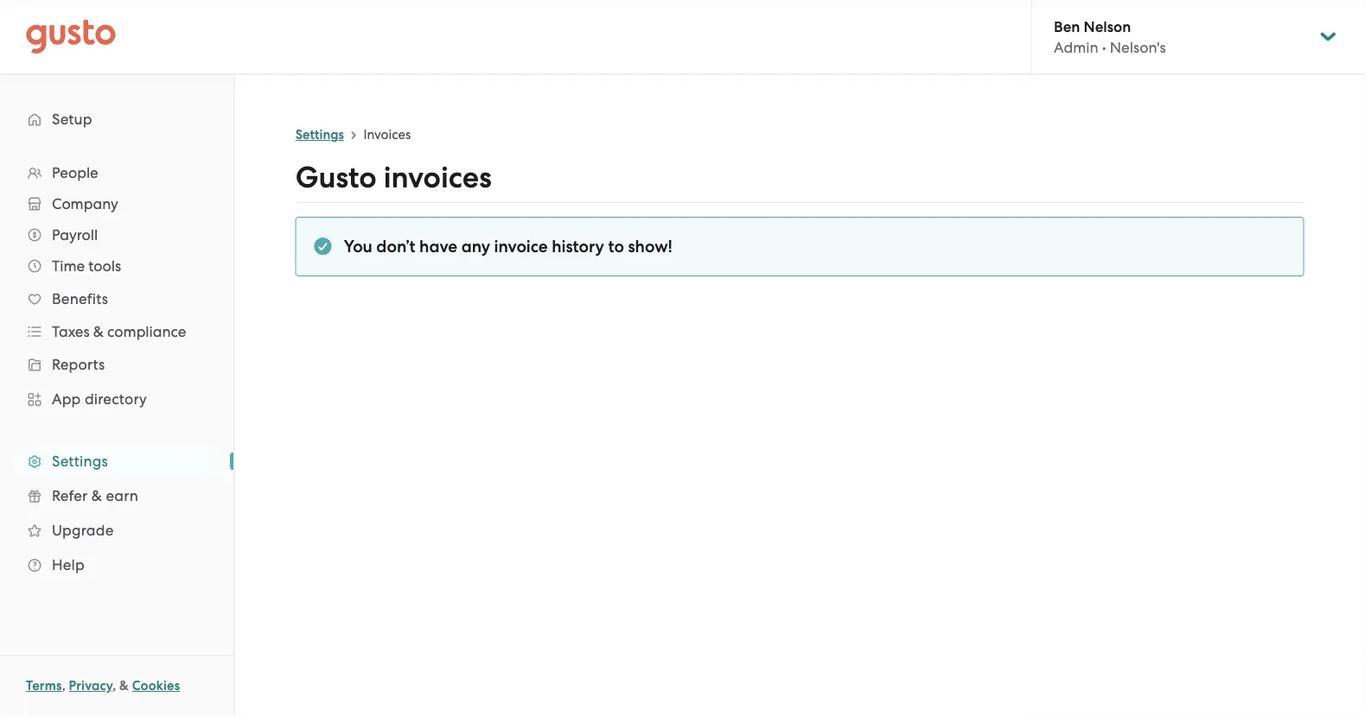 Task type: describe. For each thing, give the bounding box(es) containing it.
setup
[[52, 111, 92, 128]]

refer
[[52, 488, 88, 505]]

you don't have any invoice history to show!
[[344, 237, 673, 257]]

& for compliance
[[93, 323, 104, 341]]

history
[[552, 237, 604, 257]]

don't
[[376, 237, 415, 257]]

gusto navigation element
[[0, 74, 233, 610]]

benefits link
[[17, 284, 216, 315]]

privacy
[[69, 679, 113, 694]]

taxes & compliance
[[52, 323, 186, 341]]

terms link
[[26, 679, 62, 694]]

app directory link
[[17, 384, 216, 415]]

earn
[[106, 488, 138, 505]]

time tools button
[[17, 251, 216, 282]]

ben nelson admin • nelson's
[[1054, 18, 1166, 56]]

& for earn
[[91, 488, 102, 505]]

benefits
[[52, 290, 108, 308]]

app
[[52, 391, 81, 408]]

help
[[52, 557, 85, 574]]

settings link inside list
[[17, 446, 216, 477]]

directory
[[85, 391, 147, 408]]

list containing people
[[0, 157, 233, 583]]

show!
[[628, 237, 673, 257]]

any
[[461, 237, 490, 257]]

ben
[[1054, 18, 1080, 35]]

cookies button
[[132, 676, 180, 697]]

taxes
[[52, 323, 90, 341]]

terms , privacy , & cookies
[[26, 679, 180, 694]]

1 horizontal spatial settings link
[[295, 127, 344, 143]]

payroll button
[[17, 220, 216, 251]]

refer & earn
[[52, 488, 138, 505]]

payroll
[[52, 227, 98, 244]]

reports link
[[17, 349, 216, 380]]



Task type: vqa. For each thing, say whether or not it's contained in the screenshot.
bottommost YOUR
no



Task type: locate. For each thing, give the bounding box(es) containing it.
1 vertical spatial settings link
[[17, 446, 216, 477]]

upgrade
[[52, 522, 114, 539]]

gusto invoices
[[295, 160, 492, 195]]

& right taxes
[[93, 323, 104, 341]]

list
[[0, 157, 233, 583]]

0 vertical spatial settings link
[[295, 127, 344, 143]]

you
[[344, 237, 372, 257]]

& inside dropdown button
[[93, 323, 104, 341]]

admin
[[1054, 39, 1098, 56]]

0 vertical spatial settings
[[295, 127, 344, 143]]

time tools
[[52, 258, 121, 275]]

0 horizontal spatial settings link
[[17, 446, 216, 477]]

time
[[52, 258, 85, 275]]

setup link
[[17, 104, 216, 135]]

2 , from the left
[[113, 679, 116, 694]]

people button
[[17, 157, 216, 188]]

nelson
[[1084, 18, 1131, 35]]

, left cookies
[[113, 679, 116, 694]]

people
[[52, 164, 98, 182]]

, left privacy link
[[62, 679, 66, 694]]

app directory
[[52, 391, 147, 408]]

reports
[[52, 356, 105, 373]]

terms
[[26, 679, 62, 694]]

help link
[[17, 550, 216, 581]]

2 vertical spatial &
[[119, 679, 129, 694]]

0 vertical spatial &
[[93, 323, 104, 341]]

settings up refer
[[52, 453, 108, 470]]

0 horizontal spatial ,
[[62, 679, 66, 694]]

& left earn
[[91, 488, 102, 505]]

1 , from the left
[[62, 679, 66, 694]]

privacy link
[[69, 679, 113, 694]]

settings
[[295, 127, 344, 143], [52, 453, 108, 470]]

taxes & compliance button
[[17, 316, 216, 348]]

refer & earn link
[[17, 481, 216, 512]]

to
[[608, 237, 624, 257]]

invoices
[[364, 127, 411, 142]]

company button
[[17, 188, 216, 220]]

0 horizontal spatial settings
[[52, 453, 108, 470]]

settings link up refer & earn link
[[17, 446, 216, 477]]

&
[[93, 323, 104, 341], [91, 488, 102, 505], [119, 679, 129, 694]]

gusto
[[295, 160, 377, 195]]

settings up gusto
[[295, 127, 344, 143]]

1 horizontal spatial ,
[[113, 679, 116, 694]]

1 horizontal spatial settings
[[295, 127, 344, 143]]

•
[[1102, 39, 1106, 56]]

have
[[419, 237, 457, 257]]

compliance
[[107, 323, 186, 341]]

1 vertical spatial &
[[91, 488, 102, 505]]

company
[[52, 195, 118, 213]]

cookies
[[132, 679, 180, 694]]

invoices
[[384, 160, 492, 195]]

settings link
[[295, 127, 344, 143], [17, 446, 216, 477]]

settings inside list
[[52, 453, 108, 470]]

home image
[[26, 19, 116, 54]]

tools
[[88, 258, 121, 275]]

invoice
[[494, 237, 548, 257]]

& left cookies
[[119, 679, 129, 694]]

settings link up gusto
[[295, 127, 344, 143]]

upgrade link
[[17, 515, 216, 546]]

1 vertical spatial settings
[[52, 453, 108, 470]]

nelson's
[[1110, 39, 1166, 56]]

,
[[62, 679, 66, 694], [113, 679, 116, 694]]



